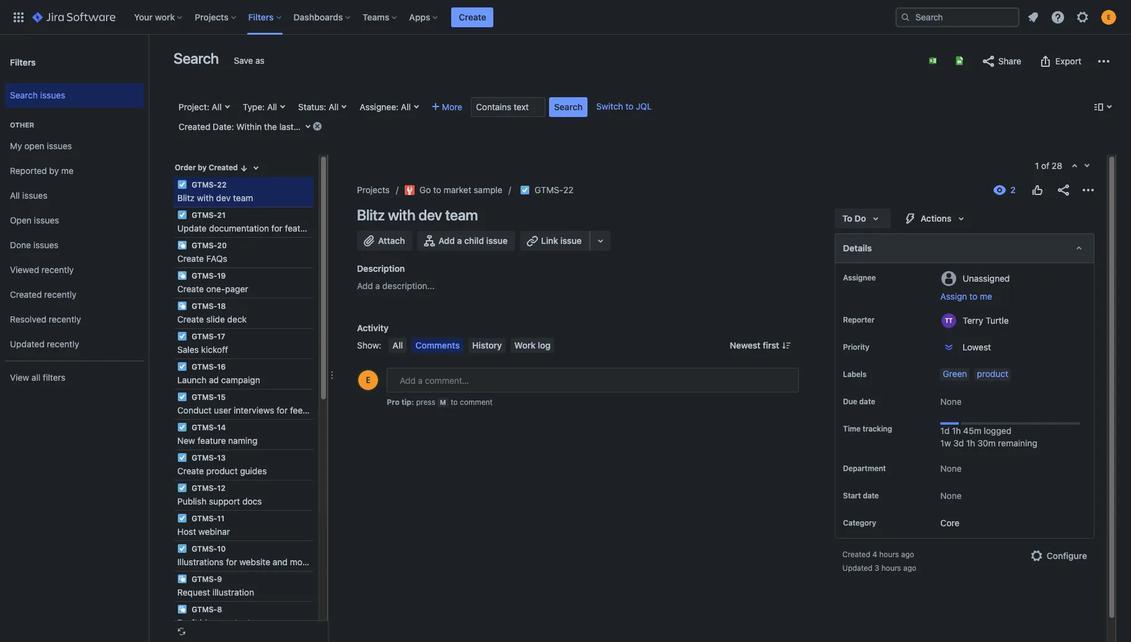 Task type: describe. For each thing, give the bounding box(es) containing it.
one-
[[206, 284, 225, 294]]

newest first image
[[782, 341, 792, 351]]

create slide deck
[[177, 314, 247, 325]]

attach button
[[357, 231, 413, 251]]

gtms-11
[[190, 515, 225, 524]]

not available - this is the first issue image
[[1070, 162, 1080, 172]]

1 vertical spatial blitz
[[357, 206, 385, 224]]

18
[[217, 302, 226, 311]]

0 vertical spatial ago
[[901, 550, 915, 560]]

task image for create product guides
[[177, 453, 187, 463]]

switch to jql link
[[597, 101, 652, 112]]

search issues link
[[5, 83, 144, 108]]

0 vertical spatial blitz
[[177, 193, 195, 203]]

0 horizontal spatial feature
[[198, 436, 226, 446]]

add a child issue button
[[418, 231, 515, 251]]

link issue button
[[520, 231, 591, 251]]

Search issues using keywords text field
[[471, 97, 546, 117]]

task image for conduct user interviews for feedback
[[177, 392, 187, 402]]

3d
[[954, 439, 964, 449]]

1w
[[941, 439, 951, 449]]

ad
[[209, 375, 219, 386]]

search issues group
[[5, 79, 144, 112]]

go to market sample image
[[405, 185, 415, 195]]

due
[[843, 397, 858, 407]]

details
[[843, 243, 872, 254]]

to do
[[843, 213, 866, 224]]

add a child issue
[[439, 236, 508, 246]]

sample
[[474, 185, 503, 195]]

gtms- for sales kickoff
[[192, 332, 217, 342]]

create one-pager
[[177, 284, 248, 294]]

host
[[177, 527, 196, 538]]

user
[[214, 405, 231, 416]]

assign
[[941, 291, 967, 302]]

search for search button
[[554, 102, 583, 112]]

description
[[357, 263, 405, 274]]

launch
[[177, 375, 207, 386]]

my open issues
[[10, 140, 72, 151]]

1 issue from the left
[[486, 236, 508, 246]]

docs
[[242, 497, 262, 507]]

4 inside "created 4 hours ago updated 3 hours ago"
[[873, 550, 878, 560]]

terry turtle
[[963, 315, 1009, 326]]

gtms- for conduct user interviews for feedback
[[192, 393, 217, 402]]

tip:
[[402, 398, 414, 407]]

all
[[32, 372, 40, 383]]

20
[[217, 241, 227, 250]]

updated recently
[[10, 339, 79, 349]]

3 none from the top
[[941, 491, 962, 501]]

tracking
[[863, 425, 893, 434]]

sales kickoff
[[177, 345, 228, 355]]

sub task image for create slide deck
[[177, 301, 187, 311]]

history
[[472, 340, 502, 351]]

filters button
[[245, 7, 286, 27]]

order
[[175, 163, 196, 172]]

0 horizontal spatial dev
[[216, 193, 231, 203]]

help image
[[1051, 10, 1066, 24]]

search image
[[901, 12, 911, 22]]

create for create faqs
[[177, 254, 204, 264]]

task image for new feature naming
[[177, 423, 187, 433]]

kickoff
[[201, 345, 228, 355]]

sub task image for create one-pager
[[177, 271, 187, 281]]

gtms- for launch ad campaign
[[192, 363, 217, 372]]

faqs
[[206, 254, 227, 264]]

view all filters
[[10, 372, 65, 383]]

vote options: no one has voted for this issue yet. image
[[1030, 183, 1045, 198]]

link web pages and more image
[[593, 234, 608, 249]]

gtms- for create slide deck
[[192, 302, 217, 311]]

gtms-8
[[190, 606, 222, 615]]

1
[[1035, 161, 1039, 171]]

gtms-14
[[190, 423, 226, 433]]

all for project: all
[[212, 102, 222, 112]]

teams button
[[359, 7, 402, 27]]

12
[[217, 484, 226, 494]]

webinar
[[199, 527, 230, 538]]

copy link to issue image
[[571, 185, 581, 195]]

2 vertical spatial for
[[226, 557, 237, 568]]

m
[[440, 399, 446, 407]]

0 vertical spatial feature
[[285, 223, 313, 234]]

menu bar containing all
[[387, 339, 557, 353]]

child
[[464, 236, 484, 246]]

deck
[[227, 314, 247, 325]]

sub task image for create faqs
[[177, 241, 187, 250]]

projects link
[[357, 183, 390, 198]]

view all filters link
[[5, 366, 144, 391]]

all for assignee: all
[[401, 102, 411, 112]]

resolved recently link
[[5, 308, 144, 332]]

2 issue from the left
[[561, 236, 582, 246]]

request
[[177, 588, 210, 598]]

0 vertical spatial for
[[271, 223, 283, 234]]

0 horizontal spatial 4
[[296, 122, 302, 132]]

core
[[941, 518, 960, 529]]

Add a comment… field
[[387, 368, 799, 393]]

last
[[279, 122, 294, 132]]

1 vertical spatial ago
[[904, 564, 917, 573]]

1 horizontal spatial gtms-22
[[535, 185, 574, 195]]

to for me
[[970, 291, 978, 302]]

0 horizontal spatial blitz with dev team
[[177, 193, 253, 203]]

0 vertical spatial with
[[197, 193, 214, 203]]

date for start date
[[863, 491, 879, 501]]

within
[[236, 122, 262, 132]]

by for order
[[198, 163, 207, 172]]

remaining
[[998, 439, 1038, 449]]

weeks,
[[304, 122, 332, 132]]

reporter
[[843, 316, 875, 325]]

8
[[217, 606, 222, 615]]

gtms-12
[[190, 484, 226, 494]]

type:
[[243, 102, 265, 112]]

draft
[[177, 618, 198, 629]]

reported by me link
[[5, 159, 144, 184]]

documentation
[[209, 223, 269, 234]]

created for created date: within the last 4 weeks, 2 days
[[179, 122, 210, 132]]

created for created recently
[[10, 289, 42, 300]]

task image for blitz with dev team
[[177, 180, 187, 190]]

sub task image for draft blog content
[[177, 605, 187, 615]]

created for created 4 hours ago updated 3 hours ago
[[843, 550, 871, 560]]

viewed recently
[[10, 264, 74, 275]]

recently for resolved recently
[[49, 314, 81, 325]]

1 vertical spatial for
[[277, 405, 288, 416]]

filters inside 'popup button'
[[248, 11, 274, 22]]

link issue
[[541, 236, 582, 246]]

gtms- for update documentation for feature update
[[192, 211, 217, 220]]

gtms- for draft blog content
[[192, 606, 217, 615]]

jql
[[636, 101, 652, 112]]

history button
[[469, 339, 506, 353]]

gtms- for blitz with dev team
[[192, 180, 217, 190]]

dashboards button
[[290, 7, 355, 27]]

remove criteria image
[[312, 122, 322, 131]]

gtms- for illustrations for website and mobile app
[[192, 545, 217, 554]]

status: all
[[298, 102, 339, 112]]

viewed recently link
[[5, 258, 144, 283]]

gtms- for create one-pager
[[192, 272, 217, 281]]

dashboards
[[294, 11, 343, 22]]

gtms- for new feature naming
[[192, 423, 217, 433]]

me for reported by me
[[61, 165, 74, 176]]

open in google sheets image
[[955, 56, 965, 66]]

projects for projects link
[[357, 185, 390, 195]]

0 vertical spatial search
[[174, 50, 219, 67]]

unassigned
[[963, 273, 1010, 284]]

none for department
[[941, 464, 962, 474]]

all for type: all
[[267, 102, 277, 112]]

gtms- for host webinar
[[192, 515, 217, 524]]

30m
[[978, 439, 996, 449]]

recently for created recently
[[44, 289, 76, 300]]

press
[[416, 398, 436, 407]]

reported by me
[[10, 165, 74, 176]]

created recently
[[10, 289, 76, 300]]

create for create one-pager
[[177, 284, 204, 294]]

gtms- left copy link to issue image
[[535, 185, 563, 195]]

issues for all issues
[[22, 190, 47, 201]]

assignee pin to top. only you can see pinned fields. image
[[879, 273, 889, 283]]

0 vertical spatial product
[[977, 369, 1009, 379]]

other
[[10, 121, 34, 129]]

other group
[[5, 108, 144, 361]]

show:
[[357, 340, 382, 351]]

apps button
[[406, 7, 443, 27]]



Task type: locate. For each thing, give the bounding box(es) containing it.
task image down new
[[177, 453, 187, 463]]

0 vertical spatial me
[[61, 165, 74, 176]]

0 horizontal spatial team
[[233, 193, 253, 203]]

sub task image
[[177, 575, 187, 585]]

create for create
[[459, 11, 486, 22]]

created left small icon
[[209, 163, 238, 172]]

1 horizontal spatial product
[[977, 369, 1009, 379]]

1 horizontal spatial add
[[439, 236, 455, 246]]

issues for open issues
[[34, 215, 59, 225]]

update documentation for feature update
[[177, 223, 344, 234]]

switch
[[597, 101, 623, 112]]

appswitcher icon image
[[11, 10, 26, 24]]

done
[[10, 240, 31, 250]]

issue right the child
[[486, 236, 508, 246]]

1 vertical spatial me
[[980, 291, 993, 302]]

status:
[[298, 102, 326, 112]]

create right 'apps' popup button
[[459, 11, 486, 22]]

22 down order by created link
[[217, 180, 227, 190]]

1 vertical spatial 4
[[873, 550, 878, 560]]

dev down go
[[419, 206, 442, 224]]

0 horizontal spatial projects
[[195, 11, 229, 22]]

with down go to market sample image
[[388, 206, 416, 224]]

team down small icon
[[233, 193, 253, 203]]

work log button
[[511, 339, 555, 353]]

1 task image from the top
[[177, 332, 187, 342]]

add left the child
[[439, 236, 455, 246]]

assignee:
[[360, 102, 399, 112]]

1 vertical spatial blitz with dev team
[[357, 206, 478, 224]]

5 task image from the top
[[177, 544, 187, 554]]

1 horizontal spatial dev
[[419, 206, 442, 224]]

search button
[[549, 97, 588, 117]]

gtms-9
[[190, 575, 222, 585]]

task image for sales kickoff
[[177, 332, 187, 342]]

task image for illustrations for website and mobile app
[[177, 544, 187, 554]]

dev up 21
[[216, 193, 231, 203]]

export
[[1056, 56, 1082, 66]]

0 vertical spatial 4
[[296, 122, 302, 132]]

configure link
[[1022, 547, 1095, 567]]

gtms- up 'conduct'
[[192, 393, 217, 402]]

view
[[10, 372, 29, 383]]

1 horizontal spatial 4
[[873, 550, 878, 560]]

3 task image from the top
[[177, 484, 187, 494]]

a down description
[[375, 281, 380, 291]]

recently down created recently link
[[49, 314, 81, 325]]

due date
[[843, 397, 876, 407]]

add down description
[[357, 281, 373, 291]]

my
[[10, 140, 22, 151]]

create down the gtms-20
[[177, 254, 204, 264]]

2
[[334, 122, 339, 132]]

issue
[[486, 236, 508, 246], [561, 236, 582, 246]]

0 vertical spatial add
[[439, 236, 455, 246]]

1 vertical spatial none
[[941, 464, 962, 474]]

all right assignee: at the left of the page
[[401, 102, 411, 112]]

gtms- up new feature naming
[[192, 423, 217, 433]]

start
[[843, 491, 861, 501]]

comments
[[416, 340, 460, 351]]

create faqs
[[177, 254, 227, 264]]

viewed
[[10, 264, 39, 275]]

menu bar
[[387, 339, 557, 353]]

date
[[860, 397, 876, 407], [863, 491, 879, 501]]

feature
[[285, 223, 313, 234], [198, 436, 226, 446]]

create for create slide deck
[[177, 314, 204, 325]]

task image for launch ad campaign
[[177, 362, 187, 372]]

me down the my open issues link
[[61, 165, 74, 176]]

type: all
[[243, 102, 277, 112]]

filters up 'as' on the top
[[248, 11, 274, 22]]

to for jql
[[626, 101, 634, 112]]

search inside button
[[554, 102, 583, 112]]

content
[[220, 618, 250, 629]]

sub task image left gtms-18
[[177, 301, 187, 311]]

projects button
[[191, 7, 241, 27]]

to left jql
[[626, 101, 634, 112]]

gtms-22 up link
[[535, 185, 574, 195]]

hours up 3
[[880, 550, 899, 560]]

date:
[[213, 122, 234, 132]]

search for search issues
[[10, 90, 38, 100]]

all for status: all
[[329, 102, 339, 112]]

search up other
[[10, 90, 38, 100]]

0 horizontal spatial add
[[357, 281, 373, 291]]

all inside other group
[[10, 190, 20, 201]]

me inside button
[[980, 291, 993, 302]]

profile image of eloisefrancis23 image
[[358, 371, 378, 391]]

0 horizontal spatial 22
[[217, 180, 227, 190]]

1 horizontal spatial search
[[174, 50, 219, 67]]

sub task image down the update
[[177, 241, 187, 250]]

none down green 'link'
[[941, 397, 962, 407]]

gtms- up request
[[192, 575, 217, 585]]

2 vertical spatial none
[[941, 491, 962, 501]]

task image up new
[[177, 423, 187, 433]]

create inside button
[[459, 11, 486, 22]]

projects for projects popup button
[[195, 11, 229, 22]]

0 horizontal spatial filters
[[10, 57, 36, 67]]

1 vertical spatial a
[[375, 281, 380, 291]]

a for description...
[[375, 281, 380, 291]]

gtms- for publish support docs
[[192, 484, 217, 494]]

add for add a child issue
[[439, 236, 455, 246]]

the
[[264, 122, 277, 132]]

switch to jql
[[597, 101, 652, 112]]

2 vertical spatial search
[[554, 102, 583, 112]]

task image for host webinar
[[177, 514, 187, 524]]

0 vertical spatial filters
[[248, 11, 274, 22]]

product down "13"
[[206, 466, 238, 477]]

sub task image left gtms-19 on the left top
[[177, 271, 187, 281]]

a for child
[[457, 236, 462, 246]]

link
[[541, 236, 558, 246]]

hours
[[880, 550, 899, 560], [882, 564, 902, 573]]

task image down host
[[177, 544, 187, 554]]

search down projects popup button
[[174, 50, 219, 67]]

sales
[[177, 345, 199, 355]]

1 of 28
[[1035, 161, 1063, 171]]

gtms-22 down order by created
[[190, 180, 227, 190]]

add inside button
[[439, 236, 455, 246]]

due date pin to top. only you can see pinned fields. image
[[878, 397, 888, 407]]

first
[[763, 340, 780, 351]]

1 vertical spatial team
[[445, 206, 478, 224]]

issues for search issues
[[40, 90, 65, 100]]

share
[[999, 56, 1022, 66]]

recently up created recently
[[42, 264, 74, 275]]

gtms-15
[[190, 393, 226, 402]]

details element
[[835, 234, 1095, 263]]

1 none from the top
[[941, 397, 962, 407]]

1 horizontal spatial team
[[445, 206, 478, 224]]

me for assign to me
[[980, 291, 993, 302]]

newest first button
[[723, 339, 799, 353]]

to right m
[[451, 398, 458, 407]]

do
[[855, 213, 866, 224]]

date left due date pin to top. only you can see pinned fields. icon
[[860, 397, 876, 407]]

1 vertical spatial with
[[388, 206, 416, 224]]

task image for publish support docs
[[177, 484, 187, 494]]

1d
[[941, 426, 950, 436]]

1 vertical spatial feature
[[198, 436, 226, 446]]

all issues
[[10, 190, 47, 201]]

gtms- up illustrations
[[192, 545, 217, 554]]

logged
[[984, 426, 1012, 436]]

1 vertical spatial filters
[[10, 57, 36, 67]]

all right show:
[[393, 340, 403, 351]]

0 vertical spatial none
[[941, 397, 962, 407]]

website
[[239, 557, 270, 568]]

me down the unassigned
[[980, 291, 993, 302]]

search inside group
[[10, 90, 38, 100]]

4 up 3
[[873, 550, 878, 560]]

open
[[10, 215, 32, 225]]

projects inside popup button
[[195, 11, 229, 22]]

blitz with dev team up 21
[[177, 193, 253, 203]]

gtms- for create faqs
[[192, 241, 217, 250]]

for left feedback on the bottom left
[[277, 405, 288, 416]]

create down gtms-13
[[177, 466, 204, 477]]

updated left 3
[[843, 564, 873, 573]]

1 horizontal spatial 22
[[563, 185, 574, 195]]

category
[[843, 519, 876, 528]]

1 horizontal spatial a
[[457, 236, 462, 246]]

illustration
[[212, 588, 254, 598]]

pager
[[225, 284, 248, 294]]

department pin to top. only you can see pinned fields. image
[[889, 464, 899, 474]]

actions image
[[1081, 183, 1096, 198]]

1 horizontal spatial 1h
[[967, 439, 976, 449]]

1 horizontal spatial blitz with dev team
[[357, 206, 478, 224]]

share image
[[1056, 183, 1071, 198]]

illustrations
[[177, 557, 224, 568]]

17
[[217, 332, 225, 342]]

a inside button
[[457, 236, 462, 246]]

all right type:
[[267, 102, 277, 112]]

by inside other group
[[49, 165, 59, 176]]

task image for update documentation for feature update
[[177, 210, 187, 220]]

gtms- for request illustration
[[192, 575, 217, 585]]

0 horizontal spatial search
[[10, 90, 38, 100]]

updated recently link
[[5, 332, 144, 357]]

create down gtms-18
[[177, 314, 204, 325]]

hours right 3
[[882, 564, 902, 573]]

1 sub task image from the top
[[177, 241, 187, 250]]

gtms- for create product guides
[[192, 454, 217, 463]]

0 horizontal spatial me
[[61, 165, 74, 176]]

by right "reported"
[[49, 165, 59, 176]]

feature left update
[[285, 223, 313, 234]]

team down go to market sample
[[445, 206, 478, 224]]

blitz up gtms-21
[[177, 193, 195, 203]]

draft blog content
[[177, 618, 250, 629]]

0 vertical spatial date
[[860, 397, 876, 407]]

2 horizontal spatial search
[[554, 102, 583, 112]]

to for market
[[433, 185, 441, 195]]

go to market sample link
[[405, 183, 503, 198]]

create for create product guides
[[177, 466, 204, 477]]

1 vertical spatial 1h
[[967, 439, 976, 449]]

created down viewed
[[10, 289, 42, 300]]

0 vertical spatial 1h
[[952, 426, 961, 436]]

0 vertical spatial hours
[[880, 550, 899, 560]]

1h right 3d
[[967, 439, 976, 449]]

green link
[[941, 369, 970, 381]]

updated inside "created 4 hours ago updated 3 hours ago"
[[843, 564, 873, 573]]

gtms- up the sales kickoff
[[192, 332, 217, 342]]

primary element
[[7, 0, 896, 34]]

sidebar navigation image
[[135, 50, 162, 74]]

all inside "button"
[[393, 340, 403, 351]]

none for due date
[[941, 397, 962, 407]]

labels pin to top. only you can see pinned fields. image
[[869, 370, 879, 380]]

recently for updated recently
[[47, 339, 79, 349]]

gtms- down order by created
[[192, 180, 217, 190]]

1d 1h 45m logged 1w 3d 1h 30m remaining
[[941, 426, 1038, 449]]

0 vertical spatial dev
[[216, 193, 231, 203]]

to
[[843, 213, 853, 224]]

issues inside group
[[40, 90, 65, 100]]

apps
[[409, 11, 430, 22]]

task image up sales
[[177, 332, 187, 342]]

task image down 'order' on the top of page
[[177, 180, 187, 190]]

1 vertical spatial hours
[[882, 564, 902, 573]]

1 horizontal spatial with
[[388, 206, 416, 224]]

time tracking
[[843, 425, 893, 434]]

updated inside other group
[[10, 339, 44, 349]]

projects left go to market sample image
[[357, 185, 390, 195]]

blitz with dev team down go to market sample image
[[357, 206, 478, 224]]

1 vertical spatial date
[[863, 491, 879, 501]]

open issues
[[10, 215, 59, 225]]

task image
[[177, 180, 187, 190], [520, 185, 530, 195], [177, 210, 187, 220], [177, 362, 187, 372], [177, 392, 187, 402], [177, 453, 187, 463]]

0 horizontal spatial issue
[[486, 236, 508, 246]]

gtms- up create one-pager
[[192, 272, 217, 281]]

2 sub task image from the top
[[177, 271, 187, 281]]

feature down gtms-14
[[198, 436, 226, 446]]

me
[[61, 165, 74, 176], [980, 291, 993, 302]]

none up the core
[[941, 491, 962, 501]]

0 horizontal spatial 1h
[[952, 426, 961, 436]]

for left website
[[226, 557, 237, 568]]

gtms- up ad
[[192, 363, 217, 372]]

a left the child
[[457, 236, 462, 246]]

2 task image from the top
[[177, 423, 187, 433]]

1 vertical spatial product
[[206, 466, 238, 477]]

1 horizontal spatial blitz
[[357, 206, 385, 224]]

market
[[444, 185, 471, 195]]

banner
[[0, 0, 1131, 35]]

0 horizontal spatial by
[[49, 165, 59, 176]]

task image up publish
[[177, 484, 187, 494]]

task image up 'conduct'
[[177, 392, 187, 402]]

export button
[[1032, 51, 1088, 71]]

blitz down projects link
[[357, 206, 385, 224]]

slide
[[206, 314, 225, 325]]

1 horizontal spatial me
[[980, 291, 993, 302]]

comments button
[[412, 339, 464, 353]]

1 horizontal spatial updated
[[843, 564, 873, 573]]

for right documentation
[[271, 223, 283, 234]]

update
[[316, 223, 344, 234]]

1 vertical spatial search
[[10, 90, 38, 100]]

1 horizontal spatial projects
[[357, 185, 390, 195]]

gtms- up host webinar
[[192, 515, 217, 524]]

updated
[[10, 339, 44, 349], [843, 564, 873, 573]]

ago
[[901, 550, 915, 560], [904, 564, 917, 573]]

1 horizontal spatial feature
[[285, 223, 313, 234]]

actions button
[[896, 209, 977, 229]]

updated down resolved
[[10, 339, 44, 349]]

sub task image
[[177, 241, 187, 250], [177, 271, 187, 281], [177, 301, 187, 311], [177, 605, 187, 615]]

actions
[[921, 213, 952, 224]]

1h right 1d
[[952, 426, 961, 436]]

create product guides
[[177, 466, 267, 477]]

0 horizontal spatial product
[[206, 466, 238, 477]]

gtms- down new feature naming
[[192, 454, 217, 463]]

3 sub task image from the top
[[177, 301, 187, 311]]

by for reported
[[49, 165, 59, 176]]

comment
[[460, 398, 493, 407]]

0 horizontal spatial gtms-22
[[190, 180, 227, 190]]

open in microsoft excel image
[[928, 56, 938, 66]]

create down gtms-19 on the left top
[[177, 284, 204, 294]]

1 horizontal spatial issue
[[561, 236, 582, 246]]

1 vertical spatial dev
[[419, 206, 442, 224]]

project: all
[[179, 102, 222, 112]]

order by created
[[175, 163, 238, 172]]

projects right work
[[195, 11, 229, 22]]

add a description...
[[357, 281, 435, 291]]

created
[[179, 122, 210, 132], [209, 163, 238, 172], [10, 289, 42, 300], [843, 550, 871, 560]]

with up gtms-21
[[197, 193, 214, 203]]

gtms-20
[[190, 241, 227, 250]]

save
[[234, 55, 253, 66]]

task image left gtms-22 link at top
[[520, 185, 530, 195]]

Search field
[[896, 7, 1020, 27]]

1 horizontal spatial filters
[[248, 11, 274, 22]]

filters
[[248, 11, 274, 22], [10, 57, 36, 67]]

all button
[[389, 339, 407, 353]]

gtms- up create faqs
[[192, 241, 217, 250]]

search left switch
[[554, 102, 583, 112]]

for
[[271, 223, 283, 234], [277, 405, 288, 416], [226, 557, 237, 568]]

0 horizontal spatial a
[[375, 281, 380, 291]]

me inside other group
[[61, 165, 74, 176]]

issues for done issues
[[33, 240, 59, 250]]

all up open
[[10, 190, 20, 201]]

all up 2
[[329, 102, 339, 112]]

0 vertical spatial blitz with dev team
[[177, 193, 253, 203]]

go
[[420, 185, 431, 195]]

gtms-19
[[190, 272, 226, 281]]

1 vertical spatial add
[[357, 281, 373, 291]]

0 horizontal spatial with
[[197, 193, 214, 203]]

your profile and settings image
[[1102, 10, 1117, 24]]

recently for viewed recently
[[42, 264, 74, 275]]

host webinar
[[177, 527, 230, 538]]

2 none from the top
[[941, 464, 962, 474]]

13
[[217, 454, 226, 463]]

by right 'order' on the top of page
[[198, 163, 207, 172]]

add for add a description...
[[357, 281, 373, 291]]

jira software image
[[32, 10, 115, 24], [32, 10, 115, 24]]

task image
[[177, 332, 187, 342], [177, 423, 187, 433], [177, 484, 187, 494], [177, 514, 187, 524], [177, 544, 187, 554]]

0 horizontal spatial updated
[[10, 339, 44, 349]]

description...
[[382, 281, 435, 291]]

publish
[[177, 497, 207, 507]]

gtms- up publish
[[192, 484, 217, 494]]

1 horizontal spatial by
[[198, 163, 207, 172]]

sub task image up the draft
[[177, 605, 187, 615]]

4 sub task image from the top
[[177, 605, 187, 615]]

notifications image
[[1026, 10, 1041, 24]]

0 vertical spatial team
[[233, 193, 253, 203]]

filters up the search issues
[[10, 57, 36, 67]]

all issues link
[[5, 184, 144, 208]]

gtms-13
[[190, 454, 226, 463]]

0 vertical spatial a
[[457, 236, 462, 246]]

to inside button
[[970, 291, 978, 302]]

order by created link
[[174, 160, 250, 175]]

1 vertical spatial updated
[[843, 564, 873, 573]]

0 horizontal spatial blitz
[[177, 193, 195, 203]]

created inside other group
[[10, 289, 42, 300]]

gtms- up the update
[[192, 211, 217, 220]]

banner containing your work
[[0, 0, 1131, 35]]

0 vertical spatial projects
[[195, 11, 229, 22]]

created down the category
[[843, 550, 871, 560]]

none down 1w
[[941, 464, 962, 474]]

4 task image from the top
[[177, 514, 187, 524]]

settings image
[[1076, 10, 1091, 24]]

task image up the update
[[177, 210, 187, 220]]

to right go
[[433, 185, 441, 195]]

task image up the 'launch'
[[177, 362, 187, 372]]

all up date: at left top
[[212, 102, 222, 112]]

0 vertical spatial updated
[[10, 339, 44, 349]]

recently down 'resolved recently' link
[[47, 339, 79, 349]]

next issue 'gtms-21' ( type 'j' ) image
[[1083, 161, 1092, 171]]

search
[[174, 50, 219, 67], [10, 90, 38, 100], [554, 102, 583, 112]]

created inside "created 4 hours ago updated 3 hours ago"
[[843, 550, 871, 560]]

product down lowest
[[977, 369, 1009, 379]]

task image up host
[[177, 514, 187, 524]]

1 vertical spatial projects
[[357, 185, 390, 195]]

created down project:
[[179, 122, 210, 132]]

date right start
[[863, 491, 879, 501]]

issue right link
[[561, 236, 582, 246]]

your
[[134, 11, 153, 22]]

small image
[[239, 164, 249, 174]]

4 right last
[[296, 122, 302, 132]]

date for due date
[[860, 397, 876, 407]]



Task type: vqa. For each thing, say whether or not it's contained in the screenshot.
bottom 1h
yes



